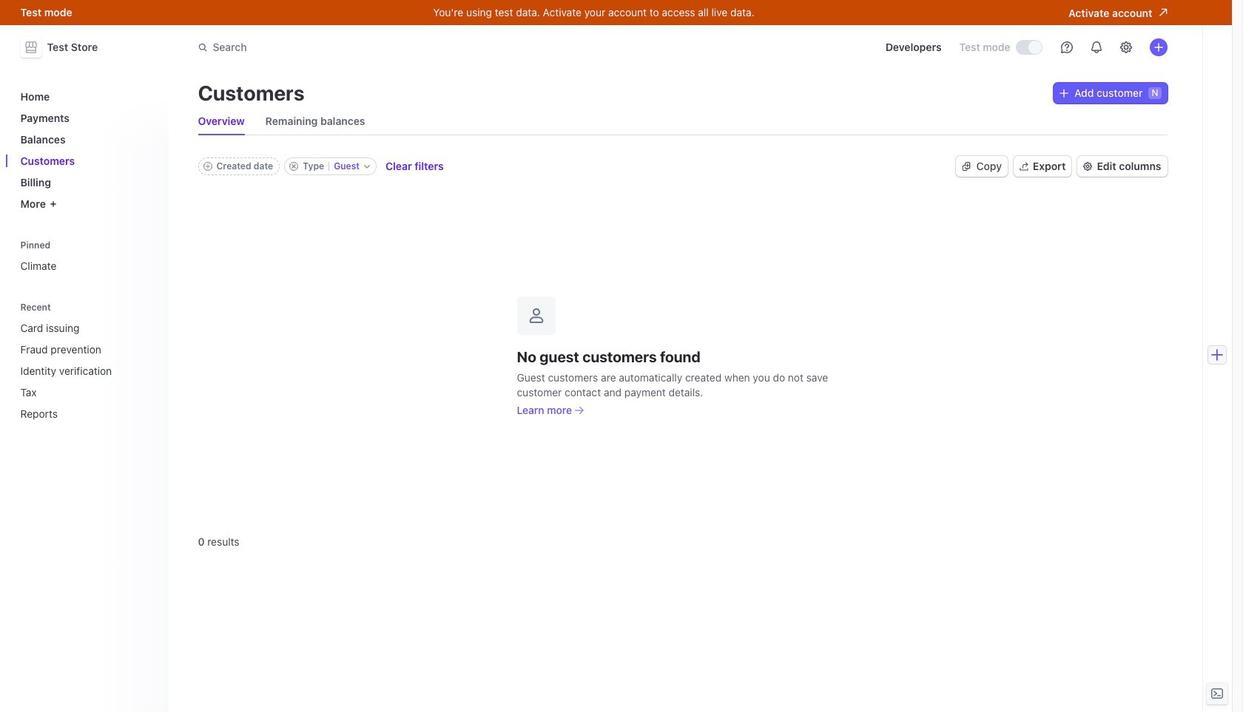 Task type: describe. For each thing, give the bounding box(es) containing it.
notifications image
[[1091, 41, 1102, 53]]

edit type image
[[364, 164, 370, 169]]

core navigation links element
[[14, 84, 159, 216]]

add created date image
[[203, 162, 212, 171]]

remove type image
[[290, 162, 298, 171]]

Search text field
[[189, 34, 606, 61]]



Task type: vqa. For each thing, say whether or not it's contained in the screenshot.
SAVE Button
no



Task type: locate. For each thing, give the bounding box(es) containing it.
help image
[[1061, 41, 1073, 53]]

None search field
[[189, 34, 606, 61]]

1 recent element from the top
[[14, 297, 159, 426]]

pinned element
[[14, 235, 159, 278]]

toolbar
[[198, 158, 444, 175]]

tab list
[[198, 108, 1167, 135]]

edit pins image
[[145, 241, 154, 250]]

recent element
[[14, 297, 159, 426], [14, 316, 159, 426]]

svg image
[[1060, 89, 1069, 98]]

Test mode checkbox
[[1017, 41, 1042, 54]]

clear history image
[[145, 303, 154, 312]]

2 recent element from the top
[[14, 316, 159, 426]]

settings image
[[1120, 41, 1132, 53]]

svg image
[[962, 162, 971, 171]]



